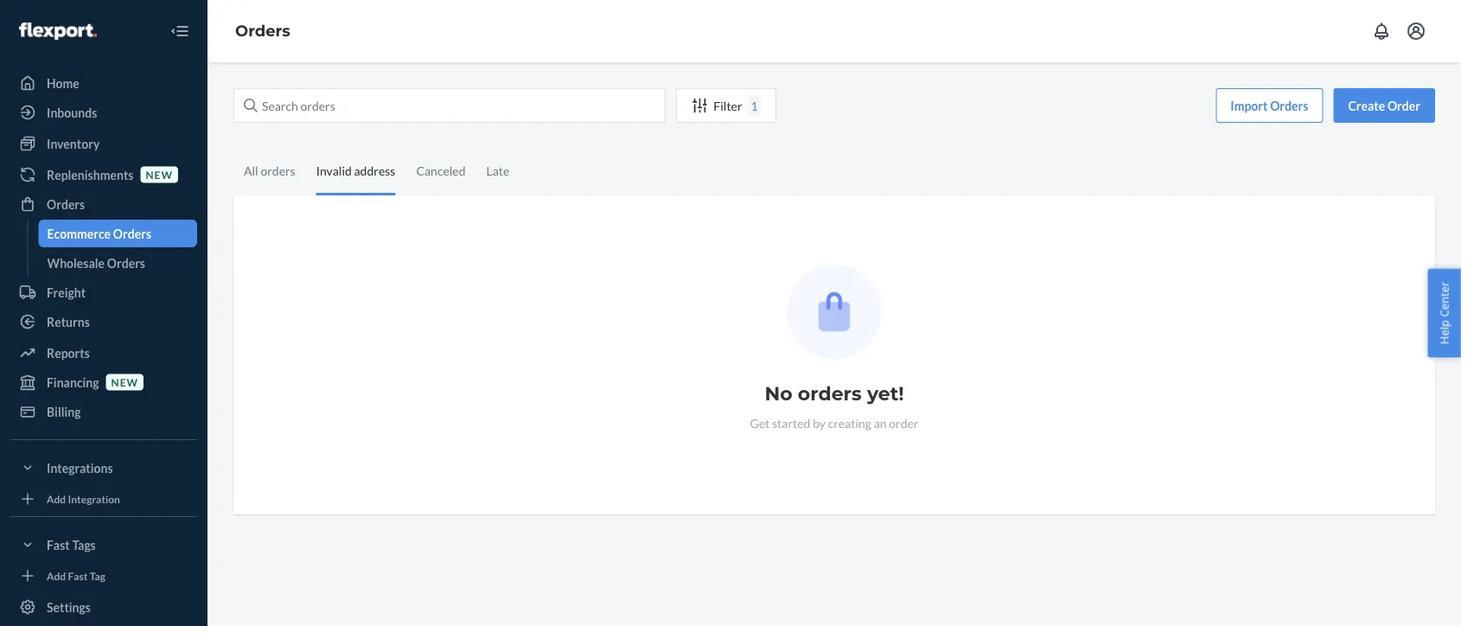 Task type: describe. For each thing, give the bounding box(es) containing it.
add integration
[[47, 493, 120, 505]]

invalid address
[[316, 163, 396, 178]]

returns link
[[10, 308, 197, 336]]

help
[[1437, 320, 1453, 345]]

by
[[813, 416, 826, 430]]

ecommerce orders
[[47, 226, 151, 241]]

close navigation image
[[170, 21, 190, 42]]

creating
[[828, 416, 872, 430]]

ecommerce
[[47, 226, 111, 241]]

integrations button
[[10, 454, 197, 482]]

get
[[750, 416, 770, 430]]

add for add fast tag
[[47, 570, 66, 582]]

fast inside add fast tag link
[[68, 570, 88, 582]]

1 vertical spatial orders link
[[10, 190, 197, 218]]

freight
[[47, 285, 86, 300]]

yet!
[[868, 382, 904, 405]]

filter 1
[[714, 98, 758, 113]]

wholesale
[[47, 256, 105, 270]]

1 horizontal spatial orders link
[[235, 21, 291, 40]]

an
[[874, 416, 887, 430]]

help center
[[1437, 282, 1453, 345]]

billing link
[[10, 398, 197, 426]]

filter
[[714, 98, 743, 113]]

new for financing
[[111, 376, 138, 388]]

orders for all
[[261, 163, 296, 178]]

replenishments
[[47, 167, 134, 182]]

add for add integration
[[47, 493, 66, 505]]

orders up ecommerce
[[47, 197, 85, 211]]

settings
[[47, 600, 91, 615]]

wholesale orders link
[[38, 249, 197, 277]]

import orders
[[1231, 98, 1309, 113]]

add fast tag link
[[10, 566, 197, 586]]

reports
[[47, 346, 90, 360]]

ecommerce orders link
[[38, 220, 197, 247]]

tags
[[72, 538, 96, 552]]

open notifications image
[[1372, 21, 1393, 42]]

help center button
[[1428, 269, 1462, 358]]

order
[[1388, 98, 1421, 113]]

empty list image
[[788, 265, 882, 359]]

search image
[[244, 99, 258, 112]]

open account menu image
[[1406, 21, 1427, 42]]

create order link
[[1334, 88, 1436, 123]]

orders for no
[[798, 382, 862, 405]]

tag
[[90, 570, 105, 582]]

inventory
[[47, 136, 100, 151]]



Task type: vqa. For each thing, say whether or not it's contained in the screenshot.
Inventory - Levels Today button
no



Task type: locate. For each thing, give the bounding box(es) containing it.
1 horizontal spatial orders
[[798, 382, 862, 405]]

new down inventory link
[[146, 168, 173, 181]]

new down reports link
[[111, 376, 138, 388]]

1 vertical spatial new
[[111, 376, 138, 388]]

0 vertical spatial new
[[146, 168, 173, 181]]

order
[[889, 416, 919, 430]]

new for replenishments
[[146, 168, 173, 181]]

financing
[[47, 375, 99, 390]]

1 vertical spatial orders
[[798, 382, 862, 405]]

inventory link
[[10, 130, 197, 157]]

home link
[[10, 69, 197, 97]]

0 horizontal spatial orders link
[[10, 190, 197, 218]]

fast left tag
[[68, 570, 88, 582]]

flexport logo image
[[19, 22, 97, 40]]

fast
[[47, 538, 70, 552], [68, 570, 88, 582]]

returns
[[47, 314, 90, 329]]

orders for wholesale orders
[[107, 256, 145, 270]]

add
[[47, 493, 66, 505], [47, 570, 66, 582]]

fast left the tags
[[47, 538, 70, 552]]

fast inside fast tags "dropdown button"
[[47, 538, 70, 552]]

inbounds
[[47, 105, 97, 120]]

import
[[1231, 98, 1268, 113]]

0 vertical spatial orders link
[[235, 21, 291, 40]]

orders
[[261, 163, 296, 178], [798, 382, 862, 405]]

create
[[1349, 98, 1386, 113]]

1 vertical spatial fast
[[68, 570, 88, 582]]

orders link
[[235, 21, 291, 40], [10, 190, 197, 218]]

orders right all
[[261, 163, 296, 178]]

orders link up ecommerce orders in the top of the page
[[10, 190, 197, 218]]

integrations
[[47, 461, 113, 475]]

orders right the import
[[1271, 98, 1309, 113]]

all
[[244, 163, 258, 178]]

orders up get started by creating an order
[[798, 382, 862, 405]]

no
[[765, 382, 793, 405]]

inbounds link
[[10, 99, 197, 126]]

Search orders text field
[[234, 88, 666, 123]]

1
[[751, 98, 758, 113]]

fast tags button
[[10, 531, 197, 559]]

1 vertical spatial add
[[47, 570, 66, 582]]

orders for import orders
[[1271, 98, 1309, 113]]

1 add from the top
[[47, 493, 66, 505]]

0 vertical spatial orders
[[261, 163, 296, 178]]

settings link
[[10, 593, 197, 621]]

add integration link
[[10, 489, 197, 509]]

canceled
[[416, 163, 466, 178]]

new
[[146, 168, 173, 181], [111, 376, 138, 388]]

freight link
[[10, 279, 197, 306]]

center
[[1437, 282, 1453, 317]]

orders for ecommerce orders
[[113, 226, 151, 241]]

1 horizontal spatial new
[[146, 168, 173, 181]]

all orders
[[244, 163, 296, 178]]

address
[[354, 163, 396, 178]]

wholesale orders
[[47, 256, 145, 270]]

late
[[487, 163, 510, 178]]

get started by creating an order
[[750, 416, 919, 430]]

invalid
[[316, 163, 352, 178]]

import orders button
[[1216, 88, 1324, 123]]

home
[[47, 76, 79, 90]]

orders inside button
[[1271, 98, 1309, 113]]

add left the integration
[[47, 493, 66, 505]]

2 add from the top
[[47, 570, 66, 582]]

0 horizontal spatial orders
[[261, 163, 296, 178]]

no orders yet!
[[765, 382, 904, 405]]

orders up wholesale orders link
[[113, 226, 151, 241]]

0 vertical spatial fast
[[47, 538, 70, 552]]

started
[[772, 416, 811, 430]]

fast tags
[[47, 538, 96, 552]]

orders
[[235, 21, 291, 40], [1271, 98, 1309, 113], [47, 197, 85, 211], [113, 226, 151, 241], [107, 256, 145, 270]]

integration
[[68, 493, 120, 505]]

0 horizontal spatial new
[[111, 376, 138, 388]]

create order
[[1349, 98, 1421, 113]]

add up settings on the bottom left
[[47, 570, 66, 582]]

0 vertical spatial add
[[47, 493, 66, 505]]

reports link
[[10, 339, 197, 367]]

orders up search image
[[235, 21, 291, 40]]

billing
[[47, 404, 81, 419]]

add fast tag
[[47, 570, 105, 582]]

orders link up search image
[[235, 21, 291, 40]]

orders down 'ecommerce orders' link
[[107, 256, 145, 270]]



